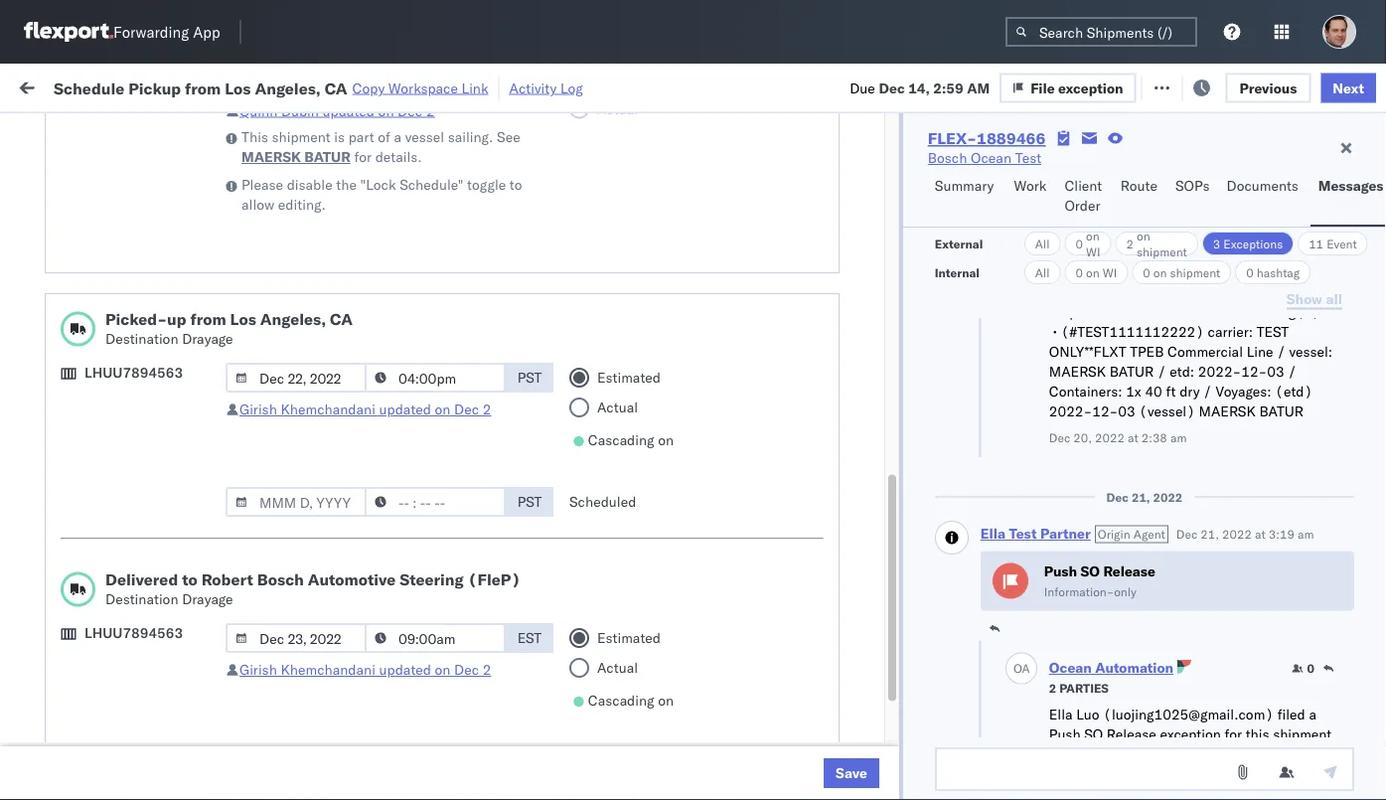 Task type: describe. For each thing, give the bounding box(es) containing it.
so inside the push so release information-only
[[1081, 563, 1101, 580]]

778 at risk
[[365, 77, 434, 94]]

3 lhuu7894563, from the top
[[1225, 593, 1328, 610]]

3 hlxu626 from the top
[[1331, 330, 1387, 347]]

flex- down 21.
[[1098, 768, 1140, 785]]

Search Work text field
[[719, 71, 936, 101]]

4 schedule pickup from los angeles, ca link from the top
[[46, 625, 282, 665]]

file down search shipments (/) text box
[[1048, 77, 1073, 94]]

luo
[[1077, 706, 1100, 723]]

flex- down route
[[1098, 199, 1140, 217]]

actual for est
[[598, 659, 638, 677]]

cascading on for pst
[[588, 431, 674, 449]]

2 inside button
[[1050, 682, 1057, 696]]

confirm pickup from los angeles, ca
[[46, 538, 260, 576]]

0 hashtag
[[1247, 265, 1301, 280]]

ocean automation
[[1050, 660, 1174, 677]]

deadline button
[[310, 158, 509, 178]]

21.
[[1138, 746, 1160, 763]]

bosch inside delivered to robert bosch automotive steering (flep) destination drayage
[[257, 570, 304, 590]]

pst for -- : -- -- text field corresponding to pst
[[518, 369, 542, 386]]

external
[[935, 236, 984, 251]]

activity log
[[510, 79, 583, 96]]

snoozed : no
[[411, 123, 482, 138]]

8 resize handle column header from the left
[[1320, 154, 1344, 800]]

schedule delivery appointment link for 2:59 am edt, nov 5, 2022
[[46, 372, 245, 392]]

test1 for 5th 'schedule pickup from los angeles, ca' button from the bottom of the page
[[1354, 287, 1387, 304]]

parties
[[1060, 682, 1109, 696]]

message
[[267, 77, 322, 94]]

copy workspace link button
[[353, 79, 489, 96]]

3 uetu523 from the top
[[1331, 593, 1387, 610]]

carrier:
[[1209, 324, 1254, 341]]

release inside "ella luo (luojing1025@gmail.com) filed a push so release exception for this shipment on 2022-12-21."
[[1107, 726, 1157, 743]]

2022 for 5th 'schedule pickup from los angeles, ca' button from the bottom of the page
[[460, 287, 495, 304]]

mbl/m button
[[1344, 158, 1387, 178]]

2 hlxu626 from the top
[[1331, 286, 1387, 304]]

shipment inside this shipment is part of a vessel sailing. see maersk batur for details.
[[272, 128, 331, 146]]

cascading on for est
[[588, 692, 674, 709]]

3 abcd from the top
[[1354, 593, 1387, 610]]

event
[[1327, 236, 1358, 251]]

4 ocean fcl from the top
[[608, 506, 678, 523]]

5 resize handle column header from the left
[[833, 154, 857, 800]]

delivery up picked-
[[108, 242, 159, 259]]

(luojing1025@gmail.com)
[[1104, 706, 1275, 723]]

schedule delivery appointment link for 2:59 am est, dec 14, 2022
[[46, 504, 245, 523]]

angeles, inside picked-up from los angeles, ca destination drayage
[[260, 309, 326, 329]]

1889466 down agent
[[1140, 549, 1201, 567]]

clearance for bosch
[[154, 451, 218, 468]]

12- inside "ella luo (luojing1025@gmail.com) filed a push so release exception for this shipment on 2022-12-21."
[[1112, 746, 1138, 763]]

container numbers
[[1225, 155, 1278, 185]]

customs for bosch
[[95, 451, 150, 468]]

3 edt, from the top
[[380, 331, 411, 348]]

1 11:30 pm est, jan 23, 2023 from the top
[[320, 681, 506, 698]]

file up flex-1889466 link
[[1031, 79, 1056, 96]]

4 ceau7522281, from the top
[[1225, 374, 1327, 391]]

1662119
[[1140, 768, 1201, 785]]

forwarding app link
[[24, 22, 220, 42]]

flexport demo consignee for bookings
[[738, 637, 901, 654]]

2 parties
[[1050, 682, 1109, 696]]

schedule pickup from los angeles, ca for first schedule pickup from los angeles, ca link from the bottom of the page
[[46, 757, 268, 794]]

13,
[[439, 637, 461, 654]]

dec 21, 2022 at 3:19 am
[[1177, 527, 1315, 542]]

client order
[[1065, 177, 1103, 214]]

flex id
[[1066, 163, 1103, 177]]

5 ocean fcl from the top
[[608, 637, 678, 654]]

0 vertical spatial 12-
[[1242, 363, 1268, 381]]

5 schedule pickup from los angeles, ca link from the top
[[46, 756, 282, 796]]

3 5, from the top
[[444, 374, 457, 392]]

no
[[466, 123, 482, 138]]

2 flex-2130387 from the top
[[1098, 724, 1201, 742]]

-- : -- -- text field for est
[[365, 623, 506, 653]]

flex- up ocean automation
[[1098, 637, 1140, 654]]

route
[[1121, 177, 1158, 194]]

2:38
[[1142, 430, 1168, 445]]

1 ceau7522281, hlxu626 from the top
[[1225, 243, 1387, 260]]

2:59 for 5th 'schedule pickup from los angeles, ca' button from the bottom of the page
[[320, 287, 350, 304]]

am for fourth 'schedule pickup from los angeles, ca' button from the top
[[354, 637, 377, 654]]

import work button
[[159, 64, 259, 108]]

delivery for 2:59 am edt, nov 5, 2022
[[108, 373, 159, 391]]

wi for 0
[[1103, 265, 1118, 280]]

shipment inside "ella luo (luojing1025@gmail.com) filed a push so release exception for this shipment on 2022-12-21."
[[1274, 726, 1333, 743]]

batch
[[1276, 77, 1315, 94]]

am for 5th 'schedule pickup from los angeles, ca' button from the bottom of the page
[[354, 287, 377, 304]]

2 on shipment
[[1127, 228, 1188, 259]]

uetu523 for from
[[1331, 549, 1387, 566]]

1 schedule delivery appointment from the top
[[46, 242, 245, 259]]

7 ocean fcl from the top
[[608, 724, 678, 742]]

ca inside picked-up from los angeles, ca destination drayage
[[330, 309, 353, 329]]

2 resize handle column header from the left
[[505, 154, 529, 800]]

workspace
[[389, 79, 458, 96]]

previous
[[1240, 79, 1298, 96]]

confirm delivery
[[46, 592, 151, 609]]

pickup for second 'schedule pickup from los angeles, ca' button
[[108, 320, 151, 337]]

ymlu
[[1354, 199, 1387, 217]]

dec down copy workspace link button
[[398, 102, 423, 119]]

(flep)
[[468, 570, 521, 590]]

fcl for 2:59 am edt, nov 5, 2022 schedule delivery appointment button
[[653, 374, 678, 392]]

1 hlxu626 from the top
[[1331, 243, 1387, 260]]

messages
[[1319, 177, 1384, 194]]

khemchandani for pst
[[281, 401, 376, 418]]

a inside this shipment is part of a vessel sailing. see maersk batur for details.
[[394, 128, 402, 146]]

hashtag
[[1257, 265, 1301, 280]]

0 vertical spatial at
[[394, 77, 407, 94]]

ella for ella luo (luojing1025@gmail.com) filed a push so release exception for this shipment on 2022-12-21.
[[1050, 706, 1073, 723]]

clearance for flexport
[[154, 188, 218, 206]]

1 schedule pickup from los angeles, ca link from the top
[[46, 275, 282, 315]]

2 vertical spatial 2023
[[471, 724, 506, 742]]

1 karl from the top
[[1037, 681, 1063, 698]]

from for 1st schedule pickup from los angeles, ca link from the top
[[155, 276, 184, 293]]

fcl for 5th 'schedule pickup from los angeles, ca' button from the bottom of the page
[[653, 287, 678, 304]]

2023 for schedule delivery appointment
[[471, 681, 506, 698]]

6 resize handle column header from the left
[[1032, 154, 1056, 800]]

am for second 'schedule pickup from los angeles, ca' button
[[354, 331, 377, 348]]

2:59 for second 'schedule pickup from los angeles, ca' button
[[320, 331, 350, 348]]

to inside please disable the "lock schedule" toggle to allow editing.
[[510, 176, 522, 193]]

1 resize handle column header from the left
[[284, 154, 308, 800]]

1x
[[1127, 383, 1142, 401]]

/ left etd:
[[1158, 363, 1167, 381]]

MMM D, YYYY text field
[[226, 487, 367, 517]]

abcd1234560
[[1225, 768, 1323, 785]]

2:59 am edt, nov 5, 2022 for 2nd schedule pickup from los angeles, ca link
[[320, 331, 495, 348]]

2 flex-1846748 from the top
[[1098, 331, 1201, 348]]

los for 5th 'schedule pickup from los angeles, ca' button from the bottom of the page
[[187, 276, 210, 293]]

dec down 13,
[[454, 661, 479, 679]]

1 schedule delivery appointment link from the top
[[46, 241, 245, 261]]

/ up "(etd)" on the right
[[1289, 363, 1297, 381]]

schedule delivery appointment for 2:59 am est, dec 14, 2022
[[46, 505, 245, 522]]

0 inside 0 on wi
[[1076, 236, 1084, 251]]

11
[[1310, 236, 1324, 251]]

4 resize handle column header from the left
[[704, 154, 728, 800]]

at for dec 20, 2022 at 2:38 am
[[1128, 430, 1139, 445]]

1 flex-1846748 from the top
[[1098, 243, 1201, 260]]

by:
[[72, 122, 91, 139]]

exception inside "ella luo (luojing1025@gmail.com) filed a push so release exception for this shipment on 2022-12-21."
[[1161, 726, 1222, 743]]

flex-1889466 up 'consignee' button
[[928, 128, 1046, 148]]

work inside button
[[216, 77, 251, 94]]

1 horizontal spatial 14,
[[909, 79, 930, 96]]

1889466 up 1893174
[[1140, 593, 1201, 610]]

1 appointment from the top
[[163, 242, 245, 259]]

2:59 for 2:59 am est, dec 14, 2022 schedule delivery appointment button
[[320, 506, 350, 523]]

2 schedule pickup from los angeles, ca link from the top
[[46, 319, 282, 358]]

3 flex-1846748 from the top
[[1098, 374, 1201, 392]]

for inside this shipment is part of a vessel sailing. see maersk batur for details.
[[354, 148, 372, 166]]

1 schedule delivery appointment button from the top
[[46, 241, 245, 263]]

1 edt, from the top
[[380, 199, 411, 217]]

please disable the "lock schedule" toggle to allow editing.
[[242, 176, 522, 213]]

3 resize handle column header from the left
[[575, 154, 599, 800]]

schedule pickup from los angeles, ca for 1st schedule pickup from los angeles, ca link from the top
[[46, 276, 268, 313]]

girish khemchandani updated on dec 2 for est
[[240, 661, 492, 679]]

all for external
[[1036, 236, 1050, 251]]

angeles, for "confirm pickup from los angeles, ca" link
[[205, 538, 260, 556]]

save
[[836, 765, 868, 782]]

flexport. image
[[24, 22, 113, 42]]

Search Shipments (/) text field
[[1006, 17, 1198, 47]]

estimated for pst
[[598, 369, 661, 386]]

shipment
[[1050, 304, 1110, 321]]

3:19
[[1269, 527, 1295, 542]]

2 pm from the top
[[362, 724, 384, 742]]

rotterdam,
[[187, 713, 258, 731]]

1 ceau7522281, from the top
[[1225, 243, 1327, 260]]

part
[[349, 128, 374, 146]]

los for third 'schedule pickup from los angeles, ca' button
[[187, 407, 210, 425]]

flex-1889466 down dec 21, 2022
[[1098, 506, 1201, 523]]

ceau7522281, for upload customs clearance documents link for bosch ocean test
[[1225, 461, 1327, 479]]

schedule pickup from los angeles, ca for 2nd schedule pickup from los angeles, ca link from the bottom of the page
[[46, 626, 268, 663]]

5 schedule pickup from los angeles, ca button from the top
[[46, 756, 282, 798]]

destination inside delivered to robert bosch automotive steering (flep) destination drayage
[[105, 591, 178, 608]]

19,
[[444, 199, 466, 217]]

4 edt, from the top
[[380, 374, 411, 392]]

1660288
[[1140, 199, 1201, 217]]

2:59 am est, jan 13, 2023
[[320, 637, 498, 654]]

flex-1889466 down agent
[[1098, 549, 1201, 567]]

vessel:
[[1290, 344, 1333, 361]]

0 horizontal spatial --
[[867, 199, 884, 217]]

2:59 am est, dec 14, 2022
[[320, 506, 502, 523]]

ca for second 'schedule pickup from los angeles, ca' button
[[46, 340, 65, 357]]

dec up -- : -- -- text box
[[454, 401, 479, 418]]

test1 for second 'schedule pickup from los angeles, ca' button
[[1354, 331, 1387, 348]]

ceau7522281, for 1st schedule pickup from los angeles, ca link from the top
[[1225, 286, 1327, 304]]

2022 for upload customs clearance documents button corresponding to flexport demo consignee
[[469, 199, 504, 217]]

9 resize handle column header from the left
[[1336, 154, 1360, 800]]

this shipment is part of a vessel sailing. see maersk batur for details.
[[242, 128, 521, 166]]

flex-1893174
[[1098, 637, 1201, 654]]

dec right due
[[879, 79, 905, 96]]

dec right agent
[[1177, 527, 1198, 542]]

ready
[[151, 123, 186, 138]]

picked-up from los angeles, ca destination drayage
[[105, 309, 353, 347]]

quinn dubin updated on dec 2
[[240, 102, 435, 119]]

2 karl from the top
[[1037, 724, 1063, 742]]

los inside picked-up from los angeles, ca destination drayage
[[230, 309, 256, 329]]

flex- down "flex-1660288"
[[1098, 243, 1140, 260]]

lhuu7894563, for appointment
[[1225, 505, 1328, 522]]

for inside "ella luo (luojing1025@gmail.com) filed a push so release exception for this shipment on 2022-12-21."
[[1225, 726, 1243, 743]]

container
[[1225, 155, 1278, 170]]

fcl for third 'schedule pickup from los angeles, ca' button
[[653, 418, 678, 435]]

2 lagerfeld from the top
[[1067, 724, 1126, 742]]

4 1846748 from the top
[[1140, 418, 1201, 435]]

/ right dry
[[1204, 383, 1213, 401]]

-- : -- -- text field
[[365, 487, 506, 517]]

mbl/m
[[1354, 163, 1387, 177]]

0 button
[[1292, 661, 1315, 677]]

1 1846748 from the top
[[1140, 243, 1201, 260]]

ella test partner origin agent
[[981, 525, 1166, 543]]

dec left 20,
[[1050, 430, 1071, 445]]

abcd for from
[[1354, 549, 1387, 567]]

risk
[[410, 77, 434, 94]]

next button
[[1322, 73, 1377, 103]]

flex- up 'consignee' button
[[928, 128, 977, 148]]

this
[[242, 128, 268, 146]]

4 schedule pickup from los angeles, ca button from the top
[[46, 625, 282, 667]]

commercial
[[1168, 344, 1244, 361]]

flex- left 40
[[1098, 374, 1140, 392]]

est
[[518, 629, 542, 647]]

0 horizontal spatial 03
[[1119, 403, 1136, 421]]

maeu for schedule pickup from los angeles, ca
[[1354, 637, 1387, 654]]

6 hlxu626 from the top
[[1331, 461, 1387, 479]]

next
[[1334, 79, 1365, 96]]

nov for 1st schedule pickup from los angeles, ca link from the top
[[414, 287, 440, 304]]

upload customs clearance documents button for flexport demo consignee
[[46, 187, 282, 229]]

only
[[1115, 585, 1137, 600]]

1 horizontal spatial 03
[[1268, 363, 1285, 381]]

2 1846748 from the top
[[1140, 331, 1201, 348]]

ca for confirm pickup from los angeles, ca button
[[46, 558, 65, 576]]

187
[[457, 77, 482, 94]]

push so release information-only
[[1045, 563, 1156, 600]]

numbers
[[1225, 171, 1274, 185]]

(vessel)
[[1140, 403, 1196, 421]]

maersk batur link
[[242, 147, 351, 167]]

3 1846748 from the top
[[1140, 374, 1201, 392]]

schedule pickup from los angeles, ca copy workspace link
[[54, 78, 489, 98]]

dubin
[[281, 102, 319, 119]]

1 integration test account - karl lagerfeld from the top
[[867, 681, 1126, 698]]

from for schedule pickup from rotterdam, netherlands link
[[155, 713, 184, 731]]

confirm delivery link
[[46, 591, 151, 611]]

• (#test1111112222) carrier: test only**flxt tpeb commercial line / vessel: maersk batur / etd: 2022-12-03 / containers: 1x 40 ft dry / voyages: (etd) 2022-12-03 (vessel) maersk batur
[[1050, 324, 1333, 421]]

flex- down origin
[[1098, 549, 1140, 567]]

2 account from the top
[[969, 724, 1022, 742]]

upload customs clearance documents link for flexport demo consignee
[[46, 187, 282, 227]]

delivery for 11:30 pm est, jan 23, 2023
[[108, 680, 159, 697]]

app
[[193, 22, 220, 41]]

7 fcl from the top
[[653, 724, 678, 742]]

lhuu7894563, uetu523 for appointment
[[1225, 505, 1387, 522]]

the
[[336, 176, 357, 193]]

2:59 am edt, nov 5, 2022 for third schedule pickup from los angeles, ca link from the top
[[320, 418, 495, 435]]

11 event
[[1310, 236, 1358, 251]]

shipment inside 2 on shipment
[[1137, 244, 1188, 259]]

lhuu7894563 for delivered to robert bosch automotive steering (flep)
[[85, 624, 183, 642]]

pickup for 5th 'schedule pickup from los angeles, ca' button from the bottom of the page
[[108, 276, 151, 293]]

2 inside 2 on shipment
[[1127, 236, 1134, 251]]

3 schedule pickup from los angeles, ca link from the top
[[46, 406, 282, 446]]

cascading for pst
[[588, 431, 655, 449]]

4 hlxu626 from the top
[[1331, 374, 1387, 391]]

jan for schedule pickup from los angeles, ca
[[413, 637, 436, 654]]

1 horizontal spatial maersk
[[1050, 363, 1107, 381]]

1 23, from the top
[[446, 681, 468, 698]]

2023 for schedule pickup from los angeles, ca
[[464, 637, 498, 654]]

flex- down luo
[[1098, 724, 1140, 742]]

(#test1111112222)
[[1062, 324, 1205, 341]]

2:59 for 2:59 am edt, nov 5, 2022 schedule delivery appointment button
[[320, 374, 350, 392]]

destination inside picked-up from los angeles, ca destination drayage
[[105, 330, 178, 347]]

flex- down "ocean automation" 'button'
[[1098, 681, 1140, 698]]

1 integration from the top
[[867, 681, 936, 698]]

fcl for 2:59 am est, dec 14, 2022 schedule delivery appointment button
[[653, 506, 678, 523]]

1 ocean fcl from the top
[[608, 287, 678, 304]]

2 ocean fcl from the top
[[608, 374, 678, 392]]

pickup for 1st 'schedule pickup from los angeles, ca' button from the bottom
[[108, 757, 151, 775]]

1 gvcu5265864 from the top
[[1225, 680, 1323, 697]]

upload customs clearance documents for bosch ocean test
[[46, 451, 218, 488]]

2 horizontal spatial batur
[[1260, 403, 1305, 421]]

container numbers button
[[1215, 150, 1324, 186]]

2 integration from the top
[[867, 724, 936, 742]]

a
[[1023, 661, 1031, 676]]

batur inside this shipment is part of a vessel sailing. see maersk batur for details.
[[305, 148, 351, 166]]



Task type: vqa. For each thing, say whether or not it's contained in the screenshot.


Task type: locate. For each thing, give the bounding box(es) containing it.
appointment up "confirm pickup from los angeles, ca" link
[[163, 505, 245, 522]]

1 uetu523 from the top
[[1331, 505, 1387, 522]]

1 cascading on from the top
[[588, 431, 674, 449]]

upload customs clearance documents for flexport demo consignee
[[46, 188, 218, 226]]

angeles, for 1st schedule pickup from los angeles, ca link from the top
[[213, 276, 268, 293]]

delivery for 2:59 am est, dec 14, 2022
[[108, 505, 159, 522]]

1 vertical spatial flexport
[[738, 637, 790, 654]]

am right '3:19'
[[1298, 527, 1315, 542]]

angeles, inside confirm pickup from los angeles, ca
[[205, 538, 260, 556]]

scheduled
[[570, 493, 637, 511]]

1 vertical spatial mmm d, yyyy text field
[[226, 623, 367, 653]]

flexport demo consignee for -
[[738, 199, 901, 217]]

shipment down "3"
[[1171, 265, 1221, 280]]

1 vertical spatial account
[[969, 724, 1022, 742]]

schedule delivery appointment link up confirm pickup from los angeles, ca at the left of page
[[46, 504, 245, 523]]

ceau7522281, hlxu626 for third schedule pickup from los angeles, ca link from the top
[[1225, 418, 1387, 435]]

0 vertical spatial integration test account - karl lagerfeld
[[867, 681, 1126, 698]]

0 vertical spatial drayage
[[182, 330, 233, 347]]

drayage inside delivered to robert bosch automotive steering (flep) destination drayage
[[182, 591, 233, 608]]

1 vertical spatial drayage
[[182, 591, 233, 608]]

flex-1889466 link
[[928, 128, 1046, 148]]

0 horizontal spatial ella
[[981, 525, 1006, 543]]

2 maeu from the top
[[1354, 681, 1387, 698]]

schedule delivery appointment link down picked-
[[46, 372, 245, 392]]

0 vertical spatial 0 on wi
[[1076, 228, 1101, 259]]

schedule"
[[400, 176, 464, 193]]

2 vertical spatial updated
[[379, 661, 431, 679]]

batch action button
[[1245, 71, 1376, 101]]

0 vertical spatial girish
[[240, 401, 277, 418]]

0 horizontal spatial at
[[394, 77, 407, 94]]

2022 for third 'schedule pickup from los angeles, ca' button
[[460, 418, 495, 435]]

containers:
[[1050, 383, 1123, 401]]

3 schedule delivery appointment button from the top
[[46, 504, 245, 525]]

0 vertical spatial upload customs clearance documents button
[[46, 187, 282, 229]]

21, right agent
[[1201, 527, 1220, 542]]

11:30 pm est, jan 23, 2023
[[320, 681, 506, 698], [320, 724, 506, 742]]

2:59 for fourth 'schedule pickup from los angeles, ca' button from the top
[[320, 637, 350, 654]]

consignee
[[867, 163, 924, 177], [834, 199, 901, 217], [834, 637, 901, 654], [959, 637, 1025, 654]]

0 vertical spatial account
[[969, 681, 1022, 698]]

nov for 2nd schedule pickup from los angeles, ca link
[[414, 331, 440, 348]]

3 schedule pickup from los angeles, ca from the top
[[46, 407, 268, 444]]

batur down is
[[305, 148, 351, 166]]

/ right line
[[1278, 344, 1286, 361]]

2022 for 2:59 am edt, nov 5, 2022 schedule delivery appointment button
[[460, 374, 495, 392]]

1 drayage from the top
[[182, 330, 233, 347]]

to left robert
[[182, 570, 198, 590]]

ca for fourth 'schedule pickup from los angeles, ca' button from the top
[[46, 646, 65, 663]]

14, up steering at bottom left
[[443, 506, 464, 523]]

2 5, from the top
[[444, 331, 457, 348]]

due
[[850, 79, 876, 96]]

0 vertical spatial documents
[[1227, 177, 1299, 194]]

girish up rotterdam,
[[240, 661, 277, 679]]

customs
[[95, 188, 150, 206], [95, 451, 150, 468]]

am for third 'schedule pickup from los angeles, ca' button
[[354, 418, 377, 435]]

1 vertical spatial flexport demo consignee
[[738, 637, 901, 654]]

gvcu5265864
[[1225, 680, 1323, 697], [1225, 724, 1323, 741]]

at
[[394, 77, 407, 94], [1128, 430, 1139, 445], [1256, 527, 1266, 542]]

1 vertical spatial estimated
[[598, 629, 661, 647]]

flex- down shipment
[[1098, 331, 1140, 348]]

2 -- : -- -- text field from the top
[[365, 623, 506, 653]]

confirm inside confirm pickup from los angeles, ca
[[46, 538, 97, 556]]

2 23, from the top
[[446, 724, 468, 742]]

schedule
[[54, 78, 125, 98], [46, 242, 105, 259], [46, 276, 105, 293], [46, 320, 105, 337], [46, 373, 105, 391], [46, 407, 105, 425], [46, 505, 105, 522], [46, 626, 105, 643], [46, 680, 105, 697], [46, 713, 105, 731], [46, 757, 105, 775]]

import work
[[167, 77, 251, 94]]

7 resize handle column header from the left
[[1191, 154, 1215, 800]]

is
[[334, 128, 345, 146]]

2 clearance from the top
[[154, 451, 218, 468]]

MMM D, YYYY text field
[[226, 363, 367, 393], [226, 623, 367, 653]]

due dec 14, 2:59 am
[[850, 79, 990, 96]]

2 horizontal spatial for
[[1225, 726, 1243, 743]]

3 2:59 am edt, nov 5, 2022 from the top
[[320, 374, 495, 392]]

schedule pickup from los angeles, ca for 2nd schedule pickup from los angeles, ca link
[[46, 320, 268, 357]]

0 horizontal spatial am
[[1171, 430, 1188, 445]]

2 2:59 am edt, nov 5, 2022 from the top
[[320, 331, 495, 348]]

lagerfeld
[[1067, 681, 1126, 698], [1067, 724, 1126, 742]]

1 horizontal spatial for
[[354, 148, 372, 166]]

2 integration test account - karl lagerfeld from the top
[[867, 724, 1126, 742]]

1 lhuu7894563 from the top
[[85, 364, 183, 381]]

2022- down luo
[[1069, 746, 1112, 763]]

delivery inside "button"
[[100, 592, 151, 609]]

14, right due
[[909, 79, 930, 96]]

1 estimated from the top
[[598, 369, 661, 386]]

2022- inside "ella luo (luojing1025@gmail.com) filed a push so release exception for this shipment on 2022-12-21."
[[1069, 746, 1112, 763]]

6 ceau7522281, from the top
[[1225, 461, 1327, 479]]

2 vertical spatial jan
[[421, 724, 443, 742]]

consignee inside button
[[867, 163, 924, 177]]

0 vertical spatial khemchandani
[[281, 401, 376, 418]]

2022 for second 'schedule pickup from los angeles, ca' button
[[460, 331, 495, 348]]

destination
[[105, 330, 178, 347], [105, 591, 178, 608]]

0 on wi for 2
[[1076, 228, 1101, 259]]

release inside the push so release information-only
[[1104, 563, 1156, 580]]

2130387 up the (luojing1025@gmail.com)
[[1140, 681, 1201, 698]]

schedule delivery appointment button for 2:59 am est, dec 14, 2022
[[46, 504, 245, 525]]

updated for est
[[379, 661, 431, 679]]

from inside schedule pickup from rotterdam, netherlands
[[155, 713, 184, 731]]

2 uetu523 from the top
[[1331, 549, 1387, 566]]

for left work, on the left top of page
[[189, 123, 206, 138]]

0 vertical spatial actual
[[598, 399, 638, 416]]

0 vertical spatial destination
[[105, 330, 178, 347]]

upload customs clearance documents down workitem button
[[46, 188, 218, 226]]

los for second 'schedule pickup from los angeles, ca' button
[[187, 320, 210, 337]]

gvcu5265864 down filed
[[1225, 724, 1323, 741]]

flex-1889466 up flex-1893174
[[1098, 593, 1201, 610]]

1 horizontal spatial at
[[1128, 430, 1139, 445]]

2 2130387 from the top
[[1140, 724, 1201, 742]]

ca for third 'schedule pickup from los angeles, ca' button
[[46, 427, 65, 444]]

2 drayage from the top
[[182, 591, 233, 608]]

0 horizontal spatial for
[[189, 123, 206, 138]]

0 vertical spatial lhuu7894563, uetu523
[[1225, 505, 1387, 522]]

id
[[1091, 163, 1103, 177]]

documents
[[1227, 177, 1299, 194], [46, 208, 118, 226], [46, 471, 118, 488]]

pickup for confirm pickup from los angeles, ca button
[[100, 538, 143, 556]]

0 on wi for 0
[[1076, 265, 1118, 280]]

2 upload customs clearance documents button from the top
[[46, 450, 282, 492]]

all
[[1036, 236, 1050, 251], [1036, 265, 1050, 280]]

0 vertical spatial lhuu7894563,
[[1225, 505, 1328, 522]]

confirm inside "button"
[[46, 592, 97, 609]]

am for 2:59 am est, dec 14, 2022 schedule delivery appointment button
[[354, 506, 377, 523]]

1 horizontal spatial --
[[1354, 768, 1371, 785]]

lagerfeld down luo
[[1067, 724, 1126, 742]]

ceau7522281, hlxu626 for 2nd schedule pickup from los angeles, ca link
[[1225, 330, 1387, 347]]

wi down order
[[1087, 244, 1101, 259]]

2 upload customs clearance documents link from the top
[[46, 450, 282, 490]]

2 nov from the top
[[414, 331, 440, 348]]

0 vertical spatial customs
[[95, 188, 150, 206]]

ceau7522281, hlxu626 for 1st schedule pickup from los angeles, ca link from the top
[[1225, 286, 1387, 304]]

upload for bosch
[[46, 451, 91, 468]]

all button up shipment
[[1025, 260, 1061, 284]]

documents inside button
[[1227, 177, 1299, 194]]

upload customs clearance documents link
[[46, 187, 282, 227], [46, 450, 282, 490]]

cascading
[[588, 431, 655, 449], [588, 692, 655, 709]]

uetu523 for appointment
[[1331, 505, 1387, 522]]

2 all button from the top
[[1025, 260, 1061, 284]]

0 vertical spatial updated
[[323, 102, 375, 119]]

1 vertical spatial -- : -- -- text field
[[365, 623, 506, 653]]

flexport
[[738, 199, 790, 217], [738, 637, 790, 654]]

1 flexport from the top
[[738, 199, 790, 217]]

from for third schedule pickup from los angeles, ca link from the top
[[155, 407, 184, 425]]

all button down "work" "button"
[[1025, 232, 1061, 256]]

5, for 1st schedule pickup from los angeles, ca link from the top
[[444, 287, 457, 304]]

drayage down up
[[182, 330, 233, 347]]

pickup up delivered
[[100, 538, 143, 556]]

schedule delivery appointment for 2:59 am edt, nov 5, 2022
[[46, 373, 245, 391]]

2 fcl from the top
[[653, 374, 678, 392]]

actual
[[598, 399, 638, 416], [598, 659, 638, 677]]

1 horizontal spatial wi
[[1103, 265, 1118, 280]]

2 lhuu7894563, from the top
[[1225, 549, 1328, 566]]

6 fcl from the top
[[653, 681, 678, 698]]

0 vertical spatial confirm
[[46, 538, 97, 556]]

schedule pickup from los angeles, ca button
[[46, 275, 282, 317], [46, 319, 282, 360], [46, 406, 282, 448], [46, 625, 282, 667], [46, 756, 282, 798]]

1 vertical spatial 2023
[[471, 681, 506, 698]]

5 edt, from the top
[[380, 418, 411, 435]]

0 vertical spatial 11:30
[[320, 681, 359, 698]]

5 hlxu626 from the top
[[1331, 418, 1387, 435]]

tpeb
[[1131, 344, 1165, 361]]

at left risk
[[394, 77, 407, 94]]

test1 for upload customs clearance documents button corresponding to bosch ocean test
[[1354, 462, 1387, 479]]

2 cascading from the top
[[588, 692, 655, 709]]

to inside delivered to robert bosch automotive steering (flep) destination drayage
[[182, 570, 198, 590]]

ocean automation button
[[1050, 660, 1174, 677]]

demo for bookings
[[793, 637, 830, 654]]

1 vertical spatial upload
[[46, 451, 91, 468]]

2022- down containers:
[[1050, 403, 1093, 421]]

dec up steering at bottom left
[[413, 506, 439, 523]]

los for 1st 'schedule pickup from los angeles, ca' button from the bottom
[[187, 757, 210, 775]]

wi up shipment
[[1103, 265, 1118, 280]]

4 2:59 am edt, nov 5, 2022 from the top
[[320, 418, 495, 435]]

0 horizontal spatial work
[[216, 77, 251, 94]]

2 schedule pickup from los angeles, ca button from the top
[[46, 319, 282, 360]]

ella luo (luojing1025@gmail.com) filed a push so release exception for this shipment on 2022-12-21.
[[1050, 706, 1333, 763]]

3:00
[[320, 199, 350, 217]]

(etd)
[[1276, 383, 1314, 401]]

confirm delivery button
[[46, 591, 151, 613]]

0 on wi
[[1076, 228, 1101, 259], [1076, 265, 1118, 280]]

4 flex-1846748 from the top
[[1098, 418, 1201, 435]]

1 5, from the top
[[444, 287, 457, 304]]

agent
[[1134, 527, 1166, 542]]

work button
[[1007, 168, 1057, 227]]

1 horizontal spatial 21,
[[1201, 527, 1220, 542]]

3 ceau7522281, hlxu626 from the top
[[1225, 330, 1387, 347]]

girish for pst
[[240, 401, 277, 418]]

1 vertical spatial so
[[1085, 726, 1104, 743]]

0 vertical spatial 21,
[[1132, 490, 1151, 505]]

all button for internal
[[1025, 260, 1061, 284]]

1 lagerfeld from the top
[[1067, 681, 1126, 698]]

automation
[[1096, 660, 1174, 677]]

flex- right 20,
[[1098, 418, 1140, 435]]

fcl for schedule delivery appointment button for 11:30 pm est, jan 23, 2023
[[653, 681, 678, 698]]

on inside 0 on wi
[[1087, 228, 1100, 243]]

3 ocean fcl from the top
[[608, 418, 678, 435]]

21,
[[1132, 490, 1151, 505], [1201, 527, 1220, 542]]

wi inside 0 on wi
[[1087, 244, 1101, 259]]

schedule delivery appointment link up schedule pickup from rotterdam, netherlands
[[46, 679, 245, 698]]

all up shipment
[[1036, 265, 1050, 280]]

1 vertical spatial confirm
[[46, 592, 97, 609]]

778
[[365, 77, 391, 94]]

ceau7522281, down 0 hashtag
[[1225, 286, 1327, 304]]

0 vertical spatial all button
[[1025, 232, 1061, 256]]

work
[[57, 72, 108, 99]]

work left flex
[[1015, 177, 1047, 194]]

2 schedule pickup from los angeles, ca from the top
[[46, 320, 268, 357]]

pickup for third 'schedule pickup from los angeles, ca' button
[[108, 407, 151, 425]]

None text field
[[935, 748, 1355, 791]]

14,
[[909, 79, 930, 96], [443, 506, 464, 523]]

schedule delivery appointment up schedule pickup from rotterdam, netherlands
[[46, 680, 245, 697]]

pickup inside confirm pickup from los angeles, ca
[[100, 538, 143, 556]]

at left '3:19'
[[1256, 527, 1266, 542]]

vandelay
[[867, 768, 924, 785]]

batch action
[[1276, 77, 1363, 94]]

maersk inside this shipment is part of a vessel sailing. see maersk batur for details.
[[242, 148, 301, 166]]

1 vertical spatial integration test account - karl lagerfeld
[[867, 724, 1126, 742]]

pickup inside schedule pickup from rotterdam, netherlands
[[108, 713, 151, 731]]

from
[[185, 78, 221, 98], [155, 276, 184, 293], [190, 309, 226, 329], [155, 320, 184, 337], [155, 407, 184, 425], [147, 538, 176, 556], [155, 626, 184, 643], [155, 713, 184, 731], [155, 757, 184, 775]]

0 horizontal spatial a
[[394, 128, 402, 146]]

from for "confirm pickup from los angeles, ca" link
[[147, 538, 176, 556]]

flex-2130387
[[1098, 681, 1201, 698], [1098, 724, 1201, 742]]

nov for third schedule pickup from los angeles, ca link from the top
[[414, 418, 440, 435]]

flex-1846748 down 40
[[1098, 418, 1201, 435]]

resize handle column header
[[284, 154, 308, 800], [505, 154, 529, 800], [575, 154, 599, 800], [704, 154, 728, 800], [833, 154, 857, 800], [1032, 154, 1056, 800], [1191, 154, 1215, 800], [1320, 154, 1344, 800], [1336, 154, 1360, 800]]

so
[[1081, 563, 1101, 580], [1085, 726, 1104, 743]]

1 girish khemchandani updated on dec 2 button from the top
[[240, 401, 492, 418]]

4 nov from the top
[[414, 418, 440, 435]]

0 vertical spatial ella
[[981, 525, 1006, 543]]

2 vertical spatial lhuu7894563,
[[1225, 593, 1328, 610]]

2 confirm from the top
[[46, 592, 97, 609]]

upload for flexport
[[46, 188, 91, 206]]

pickup up ready
[[128, 78, 181, 98]]

flex-2130387 down automation
[[1098, 681, 1201, 698]]

2 vertical spatial maeu
[[1354, 724, 1387, 742]]

cascading on
[[588, 431, 674, 449], [588, 692, 674, 709]]

upload customs clearance documents button down workitem button
[[46, 187, 282, 229]]

0 vertical spatial --
[[867, 199, 884, 217]]

1 horizontal spatial to
[[510, 176, 522, 193]]

2 appointment from the top
[[163, 373, 245, 391]]

2 girish from the top
[[240, 661, 277, 679]]

flex-1846748 up etd:
[[1098, 331, 1201, 348]]

for down "part"
[[354, 148, 372, 166]]

0 vertical spatial 2023
[[464, 637, 498, 654]]

1 clearance from the top
[[154, 188, 218, 206]]

3 fcl from the top
[[653, 418, 678, 435]]

delivery down picked-
[[108, 373, 159, 391]]

4 schedule pickup from los angeles, ca from the top
[[46, 626, 268, 663]]

ft
[[1167, 383, 1177, 401]]

upload customs clearance documents button
[[46, 187, 282, 229], [46, 450, 282, 492]]

0 vertical spatial 2022-
[[1199, 363, 1242, 381]]

a
[[394, 128, 402, 146], [1310, 706, 1317, 723]]

21, for dec 21, 2022 at 3:19 am
[[1201, 527, 1220, 542]]

2 vertical spatial at
[[1256, 527, 1266, 542]]

1 vertical spatial 0 on wi
[[1076, 265, 1118, 280]]

forwarding
[[113, 22, 189, 41]]

0 vertical spatial a
[[394, 128, 402, 146]]

schedule delivery appointment up picked-
[[46, 242, 245, 259]]

3 schedule pickup from los angeles, ca button from the top
[[46, 406, 282, 448]]

ella left partner
[[981, 525, 1006, 543]]

1 flex-2130387 from the top
[[1098, 681, 1201, 698]]

mmm d, yyyy text field for pst
[[226, 363, 367, 393]]

ella inside "ella luo (luojing1025@gmail.com) filed a push so release exception for this shipment on 2022-12-21."
[[1050, 706, 1073, 723]]

ceau7522281, hlxu626 down "(etd)" on the right
[[1225, 418, 1387, 435]]

2:59 am edt, nov 5, 2022
[[320, 287, 495, 304], [320, 331, 495, 348], [320, 374, 495, 392], [320, 418, 495, 435]]

ceau7522281, for 2nd schedule pickup from los angeles, ca link
[[1225, 330, 1327, 347]]

0 inside button
[[1308, 662, 1315, 677]]

2 11:30 from the top
[[320, 724, 359, 742]]

sops
[[1176, 177, 1210, 194]]

cascading for est
[[588, 692, 655, 709]]

batur down "(etd)" on the right
[[1260, 403, 1305, 421]]

estimated for est
[[598, 629, 661, 647]]

2 vertical spatial 12-
[[1112, 746, 1138, 763]]

integration up vandelay
[[867, 724, 936, 742]]

1889466 up "work" "button"
[[977, 128, 1046, 148]]

appointment
[[163, 242, 245, 259], [163, 373, 245, 391], [163, 505, 245, 522], [163, 680, 245, 697]]

flex-1662119
[[1098, 768, 1201, 785]]

0 vertical spatial cascading on
[[588, 431, 674, 449]]

schedule pickup from rotterdam, netherlands button
[[46, 712, 282, 754]]

1 vertical spatial 21,
[[1201, 527, 1220, 542]]

1 vertical spatial uetu523
[[1331, 549, 1387, 566]]

ca inside confirm pickup from los angeles, ca
[[46, 558, 65, 576]]

upload customs clearance documents up confirm pickup from los angeles, ca at the left of page
[[46, 451, 218, 488]]

vessel
[[405, 128, 444, 146]]

2 estimated from the top
[[598, 629, 661, 647]]

jan for schedule delivery appointment
[[421, 681, 443, 698]]

6 ocean fcl from the top
[[608, 681, 678, 698]]

1 confirm from the top
[[46, 538, 97, 556]]

1 vertical spatial abcd
[[1354, 549, 1387, 567]]

0 horizontal spatial batur
[[305, 148, 351, 166]]

batur
[[305, 148, 351, 166], [1110, 363, 1155, 381], [1260, 403, 1305, 421]]

save button
[[824, 759, 880, 788]]

lagerfeld down "ocean automation" 'button'
[[1067, 681, 1126, 698]]

03 down line
[[1268, 363, 1285, 381]]

1 vertical spatial for
[[354, 148, 372, 166]]

1 horizontal spatial ella
[[1050, 706, 1073, 723]]

0 vertical spatial upload customs clearance documents link
[[46, 187, 282, 227]]

push inside "ella luo (luojing1025@gmail.com) filed a push so release exception for this shipment on 2022-12-21."
[[1050, 726, 1081, 743]]

1 vertical spatial push
[[1050, 726, 1081, 743]]

2 khemchandani from the top
[[281, 661, 376, 679]]

girish down picked-up from los angeles, ca destination drayage
[[240, 401, 277, 418]]

3 maeu from the top
[[1354, 724, 1387, 742]]

upload customs clearance documents
[[46, 188, 218, 226], [46, 451, 218, 488]]

schedule delivery appointment up confirm pickup from los angeles, ca at the left of page
[[46, 505, 245, 522]]

los inside confirm pickup from los angeles, ca
[[179, 538, 202, 556]]

previous button
[[1226, 73, 1312, 103]]

flex-1889466
[[928, 128, 1046, 148], [1098, 506, 1201, 523], [1098, 549, 1201, 567], [1098, 593, 1201, 610]]

mmm d, yyyy text field down picked-up from los angeles, ca destination drayage
[[226, 363, 367, 393]]

upload customs clearance documents button for bosch ocean test
[[46, 450, 282, 492]]

1 vertical spatial 14,
[[443, 506, 464, 523]]

filed
[[1278, 706, 1306, 723]]

actions
[[1312, 163, 1354, 177]]

1 fcl from the top
[[653, 287, 678, 304]]

push inside the push so release information-only
[[1045, 563, 1078, 580]]

updated for pst
[[379, 401, 431, 418]]

2 mmm d, yyyy text field from the top
[[226, 623, 367, 653]]

2 edt, from the top
[[380, 287, 411, 304]]

drayage down robert
[[182, 591, 233, 608]]

6 test1 from the top
[[1354, 462, 1387, 479]]

1 vertical spatial batur
[[1110, 363, 1155, 381]]

pickup up picked-
[[108, 276, 151, 293]]

1 2130387 from the top
[[1140, 681, 1201, 698]]

1 vertical spatial 2022-
[[1050, 403, 1093, 421]]

aug
[[414, 199, 441, 217]]

schedule delivery appointment button for 2:59 am edt, nov 5, 2022
[[46, 372, 245, 394]]

confirm for confirm pickup from los angeles, ca
[[46, 538, 97, 556]]

so up information-
[[1081, 563, 1101, 580]]

1 vertical spatial flex-2130387
[[1098, 724, 1201, 742]]

4 appointment from the top
[[163, 680, 245, 697]]

angeles, for 2nd schedule pickup from los angeles, ca link
[[213, 320, 268, 337]]

a right of
[[394, 128, 402, 146]]

1 vertical spatial girish
[[240, 661, 277, 679]]

-- : -- -- text field
[[365, 363, 506, 393], [365, 623, 506, 653]]

information-
[[1045, 585, 1115, 600]]

los
[[225, 78, 251, 98], [187, 276, 210, 293], [230, 309, 256, 329], [187, 320, 210, 337], [187, 407, 210, 425], [179, 538, 202, 556], [187, 626, 210, 643], [187, 757, 210, 775]]

1 vertical spatial all button
[[1025, 260, 1061, 284]]

2 11:30 pm est, jan 23, 2023 from the top
[[320, 724, 506, 742]]

account
[[969, 681, 1022, 698], [969, 724, 1022, 742]]

dec up origin
[[1107, 490, 1129, 505]]

work up quinn
[[216, 77, 251, 94]]

confirm down confirm pickup from los angeles, ca at the left of page
[[46, 592, 97, 609]]

push down luo
[[1050, 726, 1081, 743]]

this
[[1246, 726, 1270, 743]]

pickup down "confirm delivery" "button"
[[108, 626, 151, 643]]

at left 2:38
[[1128, 430, 1139, 445]]

maersk down "voyages:"
[[1200, 403, 1257, 421]]

actual for pst
[[598, 399, 638, 416]]

upload customs clearance documents link for bosch ocean test
[[46, 450, 282, 490]]

pm
[[362, 681, 384, 698], [362, 724, 384, 742]]

1 vertical spatial jan
[[421, 681, 443, 698]]

estimated
[[598, 369, 661, 386], [598, 629, 661, 647]]

flexport for bookings test consignee
[[738, 637, 790, 654]]

2 gvcu5265864 from the top
[[1225, 724, 1323, 741]]

1 khemchandani from the top
[[281, 401, 376, 418]]

los for fourth 'schedule pickup from los angeles, ca' button from the top
[[187, 626, 210, 643]]

11:30
[[320, 681, 359, 698], [320, 724, 359, 742]]

all button for external
[[1025, 232, 1061, 256]]

ella for ella test partner origin agent
[[981, 525, 1006, 543]]

girish khemchandani updated on dec 2 button
[[240, 401, 492, 418], [240, 661, 492, 679]]

wi for 2
[[1087, 244, 1101, 259]]

confirm pickup from los angeles, ca button
[[46, 537, 282, 579]]

0 vertical spatial clearance
[[154, 188, 218, 206]]

2 vertical spatial batur
[[1260, 403, 1305, 421]]

from inside picked-up from los angeles, ca destination drayage
[[190, 309, 226, 329]]

flex id button
[[1056, 158, 1195, 178]]

2 vertical spatial maersk
[[1200, 403, 1257, 421]]

girish for est
[[240, 661, 277, 679]]

delivery down delivered
[[100, 592, 151, 609]]

flex-1662119 button
[[1066, 763, 1205, 791], [1066, 763, 1205, 791]]

drayage inside picked-up from los angeles, ca destination drayage
[[182, 330, 233, 347]]

1 flexport demo consignee from the top
[[738, 199, 901, 217]]

release up 21.
[[1107, 726, 1157, 743]]

3 ceau7522281, from the top
[[1225, 330, 1327, 347]]

ceau7522281, down booking(s):
[[1225, 330, 1327, 347]]

1 vertical spatial 03
[[1119, 403, 1136, 421]]

2022
[[469, 199, 504, 217], [460, 287, 495, 304], [460, 331, 495, 348], [460, 374, 495, 392], [460, 418, 495, 435], [1096, 430, 1125, 445], [1154, 490, 1183, 505], [468, 506, 502, 523], [1223, 527, 1253, 542]]

toggle
[[467, 176, 506, 193]]

so inside "ella luo (luojing1025@gmail.com) filed a push so release exception for this shipment on 2022-12-21."
[[1085, 726, 1104, 743]]

-- : -- -- text field for pst
[[365, 363, 506, 393]]

4 ceau7522281, hlxu626 from the top
[[1225, 374, 1387, 391]]

origin
[[1098, 527, 1131, 542]]

3 lhuu7894563, uetu523 from the top
[[1225, 593, 1387, 610]]

1 vertical spatial am
[[1298, 527, 1315, 542]]

khemchandani for est
[[281, 661, 376, 679]]

am for 2:59 am edt, nov 5, 2022 schedule delivery appointment button
[[354, 374, 377, 392]]

1 vertical spatial updated
[[379, 401, 431, 418]]

1889466 up agent
[[1140, 506, 1201, 523]]

customs for flexport
[[95, 188, 150, 206]]

2023
[[464, 637, 498, 654], [471, 681, 506, 698], [471, 724, 506, 742]]

flex- up flex-1893174
[[1098, 593, 1140, 610]]

confirm for confirm delivery
[[46, 592, 97, 609]]

maeu for schedule delivery appointment
[[1354, 681, 1387, 698]]

1 horizontal spatial work
[[1015, 177, 1047, 194]]

for left this
[[1225, 726, 1243, 743]]

0 vertical spatial all
[[1036, 236, 1050, 251]]

1 horizontal spatial batur
[[1110, 363, 1155, 381]]

1 test1 from the top
[[1354, 243, 1387, 260]]

6 ceau7522281, hlxu626 from the top
[[1225, 461, 1387, 479]]

lhuu7894563, uetu523 for from
[[1225, 549, 1387, 566]]

schedule delivery appointment link up picked-
[[46, 241, 245, 261]]

1 schedule pickup from los angeles, ca button from the top
[[46, 275, 282, 317]]

ca for 5th 'schedule pickup from los angeles, ca' button from the bottom of the page
[[46, 296, 65, 313]]

0 vertical spatial uetu523
[[1331, 505, 1387, 522]]

on inside "ella luo (luojing1025@gmail.com) filed a push so release exception for this shipment on 2022-12-21."
[[1050, 746, 1065, 763]]

1 vertical spatial wi
[[1103, 265, 1118, 280]]

0 vertical spatial for
[[189, 123, 206, 138]]

voyages:
[[1216, 383, 1272, 401]]

-- right abcd1234560
[[1354, 768, 1371, 785]]

test1 for third 'schedule pickup from los angeles, ca' button
[[1354, 418, 1387, 435]]

pickup up netherlands
[[108, 713, 151, 731]]

automotive
[[308, 570, 396, 590]]

karl
[[1037, 681, 1063, 698], [1037, 724, 1063, 742]]

ceau7522281, up '3:19'
[[1225, 461, 1327, 479]]

client order button
[[1057, 168, 1113, 227]]

2 upload from the top
[[46, 451, 91, 468]]

all down "work" "button"
[[1036, 236, 1050, 251]]

1 vertical spatial documents
[[46, 208, 118, 226]]

schedule inside schedule pickup from rotterdam, netherlands
[[46, 713, 105, 731]]

0 horizontal spatial maersk
[[242, 148, 301, 166]]

1 pm from the top
[[362, 681, 384, 698]]

mmm d, yyyy text field for est
[[226, 623, 367, 653]]

los for confirm pickup from los angeles, ca button
[[179, 538, 202, 556]]

angeles, for 2nd schedule pickup from los angeles, ca link from the bottom of the page
[[213, 626, 268, 643]]

1 vertical spatial 12-
[[1093, 403, 1119, 421]]

1 upload customs clearance documents button from the top
[[46, 187, 282, 229]]

0 horizontal spatial 21,
[[1132, 490, 1151, 505]]

0 vertical spatial 23,
[[446, 681, 468, 698]]

1 account from the top
[[969, 681, 1022, 698]]

a inside "ella luo (luojing1025@gmail.com) filed a push so release exception for this shipment on 2022-12-21."
[[1310, 706, 1317, 723]]

at for dec 21, 2022 at 3:19 am
[[1256, 527, 1266, 542]]

flexport demo consignee
[[738, 199, 901, 217], [738, 637, 901, 654]]

work inside "button"
[[1015, 177, 1047, 194]]

2:59 for third 'schedule pickup from los angeles, ca' button
[[320, 418, 350, 435]]

appointment for 2:59 am est, dec 14, 2022
[[163, 505, 245, 522]]

2 schedule delivery appointment from the top
[[46, 373, 245, 391]]

ceau7522281, hlxu626 up '3:19'
[[1225, 461, 1387, 479]]

updated down 2:59 am est, jan 13, 2023 on the left of page
[[379, 661, 431, 679]]

1 mmm d, yyyy text field from the top
[[226, 363, 367, 393]]

from inside confirm pickup from los angeles, ca
[[147, 538, 176, 556]]

0 vertical spatial estimated
[[598, 369, 661, 386]]

import
[[167, 77, 212, 94]]

from for first schedule pickup from los angeles, ca link from the bottom of the page
[[155, 757, 184, 775]]

1 11:30 from the top
[[320, 681, 359, 698]]

maersk up containers:
[[1050, 363, 1107, 381]]

pickup for fourth 'schedule pickup from los angeles, ca' button from the top
[[108, 626, 151, 643]]

2 destination from the top
[[105, 591, 178, 608]]

appointment up rotterdam,
[[163, 680, 245, 697]]

5, for third schedule pickup from los angeles, ca link from the top
[[444, 418, 457, 435]]

0 vertical spatial push
[[1045, 563, 1078, 580]]

destination down picked-
[[105, 330, 178, 347]]

ceau7522281, hlxu626 up hashtag
[[1225, 243, 1387, 260]]

0
[[1076, 236, 1084, 251], [1076, 265, 1084, 280], [1144, 265, 1151, 280], [1247, 265, 1254, 280], [1308, 662, 1315, 677]]

1 vertical spatial maeu
[[1354, 681, 1387, 698]]

flex-1660288
[[1098, 199, 1201, 217]]

to right toggle
[[510, 176, 522, 193]]

flex-2130387 up 21.
[[1098, 724, 1201, 742]]

flex- up origin
[[1098, 506, 1140, 523]]

documents for bosch ocean test
[[46, 471, 118, 488]]

ceau7522281, hlxu626 down hashtag
[[1225, 286, 1387, 304]]

0 vertical spatial lhuu7894563
[[85, 364, 183, 381]]

shipment up 0 on shipment
[[1137, 244, 1188, 259]]

0 vertical spatial wi
[[1087, 244, 1101, 259]]

2 pst from the top
[[518, 493, 542, 511]]

4 schedule delivery appointment button from the top
[[46, 679, 245, 700]]

am for upload customs clearance documents button corresponding to flexport demo consignee
[[354, 199, 377, 217]]

2 schedule delivery appointment button from the top
[[46, 372, 245, 394]]

on inside 2 on shipment
[[1137, 228, 1151, 243]]

1 vertical spatial karl
[[1037, 724, 1063, 742]]

upload
[[46, 188, 91, 206], [46, 451, 91, 468]]

3 nov from the top
[[414, 374, 440, 392]]

0 vertical spatial integration
[[867, 681, 936, 698]]



